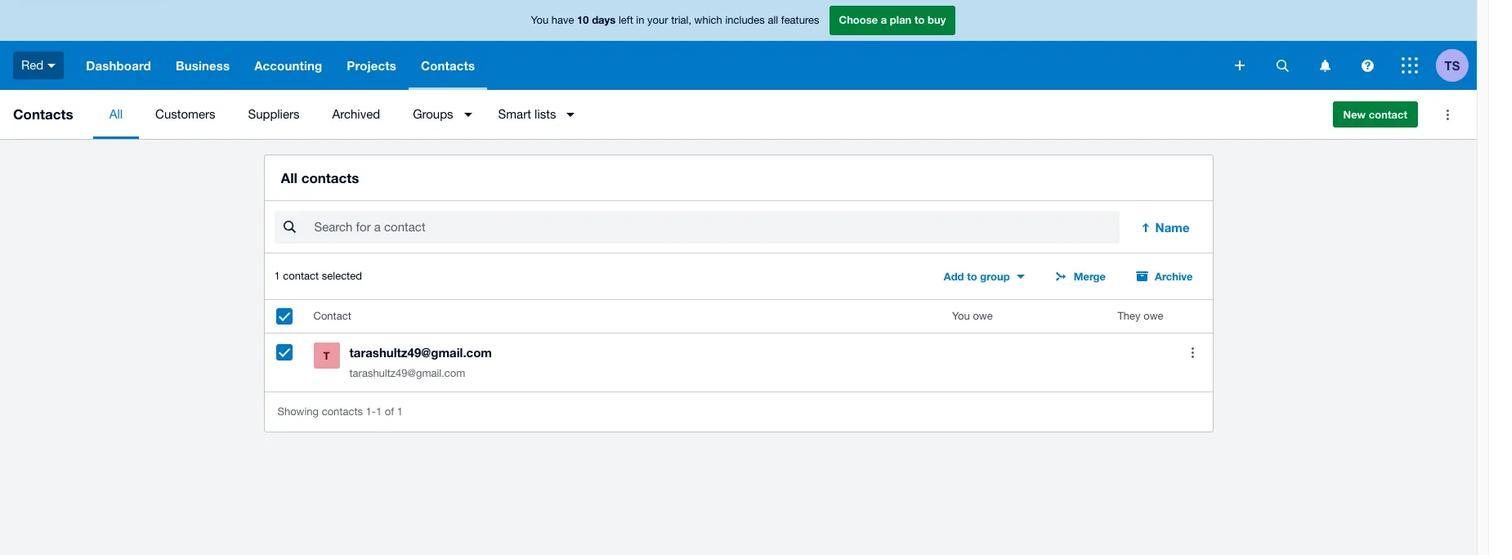 Task type: describe. For each thing, give the bounding box(es) containing it.
name
[[1156, 220, 1190, 235]]

contacts for showing
[[322, 406, 363, 418]]

archived
[[332, 107, 380, 121]]

contacts inside the contacts dropdown button
[[421, 58, 475, 73]]

smart lists button
[[482, 90, 585, 139]]

you for you have 10 days left in your trial, which includes all features
[[531, 14, 549, 26]]

1 tarashultz49@gmail.com from the top
[[349, 345, 492, 360]]

1 contact selected
[[274, 270, 362, 282]]

1 horizontal spatial 1
[[376, 406, 382, 418]]

contact for 1
[[283, 270, 319, 282]]

they
[[1118, 310, 1141, 322]]

customers
[[155, 107, 215, 121]]

svg image left svg icon
[[1235, 60, 1245, 70]]

more row options image
[[1192, 347, 1194, 358]]

a
[[881, 13, 887, 26]]

business button
[[163, 41, 242, 90]]

1-
[[366, 406, 376, 418]]

more row options button
[[1177, 336, 1210, 369]]

smart lists
[[498, 107, 556, 121]]

all for all contacts
[[281, 169, 298, 186]]

svg image inside red popup button
[[48, 64, 56, 68]]

tarashultz49@gmail.com inside "tarashultz49@gmail.com tarashultz49@gmail.com"
[[349, 367, 465, 380]]

your
[[648, 14, 668, 26]]

selected
[[322, 270, 362, 282]]

smart
[[498, 107, 531, 121]]

suppliers
[[248, 107, 300, 121]]

you for you owe
[[952, 310, 970, 322]]

add
[[944, 270, 964, 283]]

dashboard
[[86, 58, 151, 73]]

left
[[619, 14, 633, 26]]

merge
[[1074, 270, 1106, 283]]

red button
[[0, 41, 74, 90]]

they owe
[[1118, 310, 1164, 322]]

svg image
[[1277, 59, 1289, 72]]

new contact
[[1344, 108, 1408, 121]]

showing contacts 1-1 of 1
[[278, 406, 403, 418]]

days
[[592, 13, 616, 26]]

archive button
[[1126, 263, 1203, 290]]

all
[[768, 14, 778, 26]]

ts button
[[1436, 41, 1477, 90]]

all for all
[[109, 107, 123, 121]]

new
[[1344, 108, 1366, 121]]

svg image right svg icon
[[1320, 59, 1331, 72]]

accounting
[[254, 58, 322, 73]]

2 horizontal spatial 1
[[397, 406, 403, 418]]



Task type: vqa. For each thing, say whether or not it's contained in the screenshot.
business dropdown button
yes



Task type: locate. For each thing, give the bounding box(es) containing it.
2 owe from the left
[[1144, 310, 1164, 322]]

1 vertical spatial contact
[[283, 270, 319, 282]]

contacts
[[421, 58, 475, 73], [13, 105, 73, 123]]

0 horizontal spatial you
[[531, 14, 549, 26]]

suppliers button
[[232, 90, 316, 139]]

10
[[577, 13, 589, 26]]

group
[[980, 270, 1010, 283]]

you
[[531, 14, 549, 26], [952, 310, 970, 322]]

new contact button
[[1333, 101, 1418, 128]]

1 owe from the left
[[973, 310, 993, 322]]

1 vertical spatial tarashultz49@gmail.com
[[349, 367, 465, 380]]

svg image up new contact button
[[1362, 59, 1374, 72]]

0 vertical spatial you
[[531, 14, 549, 26]]

in
[[636, 14, 645, 26]]

ts
[[1445, 58, 1460, 72]]

lists
[[535, 107, 556, 121]]

0 horizontal spatial to
[[915, 13, 925, 26]]

all button
[[93, 90, 139, 139]]

contact
[[314, 310, 351, 322]]

to inside popup button
[[967, 270, 977, 283]]

1 vertical spatial all
[[281, 169, 298, 186]]

to inside banner
[[915, 13, 925, 26]]

of
[[385, 406, 394, 418]]

banner
[[0, 0, 1477, 90]]

all
[[109, 107, 123, 121], [281, 169, 298, 186]]

1 horizontal spatial all
[[281, 169, 298, 186]]

accounting button
[[242, 41, 335, 90]]

0 vertical spatial contacts
[[301, 169, 359, 186]]

1 horizontal spatial contacts
[[421, 58, 475, 73]]

owe right they
[[1144, 310, 1164, 322]]

contacts for all
[[301, 169, 359, 186]]

contacts down red popup button
[[13, 105, 73, 123]]

owe for you owe
[[973, 310, 993, 322]]

groups
[[413, 107, 453, 121]]

merge button
[[1045, 263, 1116, 290]]

to right add
[[967, 270, 977, 283]]

choose
[[839, 13, 878, 26]]

contacts left 1-
[[322, 406, 363, 418]]

groups button
[[397, 90, 482, 139]]

t
[[323, 349, 330, 362]]

projects button
[[335, 41, 409, 90]]

contacts down the 'archived' button
[[301, 169, 359, 186]]

banner containing ts
[[0, 0, 1477, 90]]

menu containing all
[[93, 90, 1320, 139]]

add to group
[[944, 270, 1010, 283]]

1 vertical spatial contacts
[[322, 406, 363, 418]]

0 horizontal spatial contact
[[283, 270, 319, 282]]

archived button
[[316, 90, 397, 139]]

choose a plan to buy
[[839, 13, 946, 26]]

you left have
[[531, 14, 549, 26]]

0 vertical spatial to
[[915, 13, 925, 26]]

plan
[[890, 13, 912, 26]]

1 horizontal spatial to
[[967, 270, 977, 283]]

contact inside button
[[1369, 108, 1408, 121]]

svg image
[[1402, 57, 1418, 74], [1320, 59, 1331, 72], [1362, 59, 1374, 72], [1235, 60, 1245, 70], [48, 64, 56, 68]]

0 vertical spatial contact
[[1369, 108, 1408, 121]]

contact right new
[[1369, 108, 1408, 121]]

you have 10 days left in your trial, which includes all features
[[531, 13, 820, 26]]

contact left "selected"
[[283, 270, 319, 282]]

menu
[[93, 90, 1320, 139]]

trial,
[[671, 14, 692, 26]]

you inside you have 10 days left in your trial, which includes all features
[[531, 14, 549, 26]]

1
[[274, 270, 280, 282], [376, 406, 382, 418], [397, 406, 403, 418]]

0 vertical spatial tarashultz49@gmail.com
[[349, 345, 492, 360]]

contacts
[[301, 169, 359, 186], [322, 406, 363, 418]]

projects
[[347, 58, 396, 73]]

tarashultz49@gmail.com tarashultz49@gmail.com
[[349, 345, 492, 380]]

contacts up groups button
[[421, 58, 475, 73]]

dashboard link
[[74, 41, 163, 90]]

contact list table element
[[264, 300, 1213, 392]]

contact
[[1369, 108, 1408, 121], [283, 270, 319, 282]]

1 horizontal spatial owe
[[1144, 310, 1164, 322]]

svg image right red
[[48, 64, 56, 68]]

which
[[695, 14, 723, 26]]

contact for new
[[1369, 108, 1408, 121]]

all down suppliers button
[[281, 169, 298, 186]]

you down add
[[952, 310, 970, 322]]

owe
[[973, 310, 993, 322], [1144, 310, 1164, 322]]

archive
[[1155, 270, 1193, 283]]

1 vertical spatial to
[[967, 270, 977, 283]]

business
[[176, 58, 230, 73]]

owe down add to group popup button
[[973, 310, 993, 322]]

to left buy at the right top
[[915, 13, 925, 26]]

name button
[[1129, 211, 1203, 244]]

all inside button
[[109, 107, 123, 121]]

1 left of
[[376, 406, 382, 418]]

customers button
[[139, 90, 232, 139]]

1 horizontal spatial you
[[952, 310, 970, 322]]

red
[[21, 58, 44, 72]]

showing
[[278, 406, 319, 418]]

contacts button
[[409, 41, 487, 90]]

0 horizontal spatial 1
[[274, 270, 280, 282]]

0 horizontal spatial contacts
[[13, 105, 73, 123]]

to
[[915, 13, 925, 26], [967, 270, 977, 283]]

have
[[552, 14, 574, 26]]

svg image left ts
[[1402, 57, 1418, 74]]

1 vertical spatial contacts
[[13, 105, 73, 123]]

0 vertical spatial all
[[109, 107, 123, 121]]

you owe
[[952, 310, 993, 322]]

2 tarashultz49@gmail.com from the top
[[349, 367, 465, 380]]

features
[[781, 14, 820, 26]]

owe for they owe
[[1144, 310, 1164, 322]]

you inside the contact list table "element"
[[952, 310, 970, 322]]

tarashultz49@gmail.com
[[349, 345, 492, 360], [349, 367, 465, 380]]

1 horizontal spatial contact
[[1369, 108, 1408, 121]]

1 left "selected"
[[274, 270, 280, 282]]

all contacts
[[281, 169, 359, 186]]

all down dashboard
[[109, 107, 123, 121]]

includes
[[725, 14, 765, 26]]

1 right of
[[397, 406, 403, 418]]

0 horizontal spatial all
[[109, 107, 123, 121]]

buy
[[928, 13, 946, 26]]

actions menu image
[[1431, 98, 1464, 131]]

add to group button
[[934, 263, 1035, 290]]

Search for a contact field
[[313, 212, 1120, 243]]

0 vertical spatial contacts
[[421, 58, 475, 73]]

0 horizontal spatial owe
[[973, 310, 993, 322]]

1 vertical spatial you
[[952, 310, 970, 322]]



